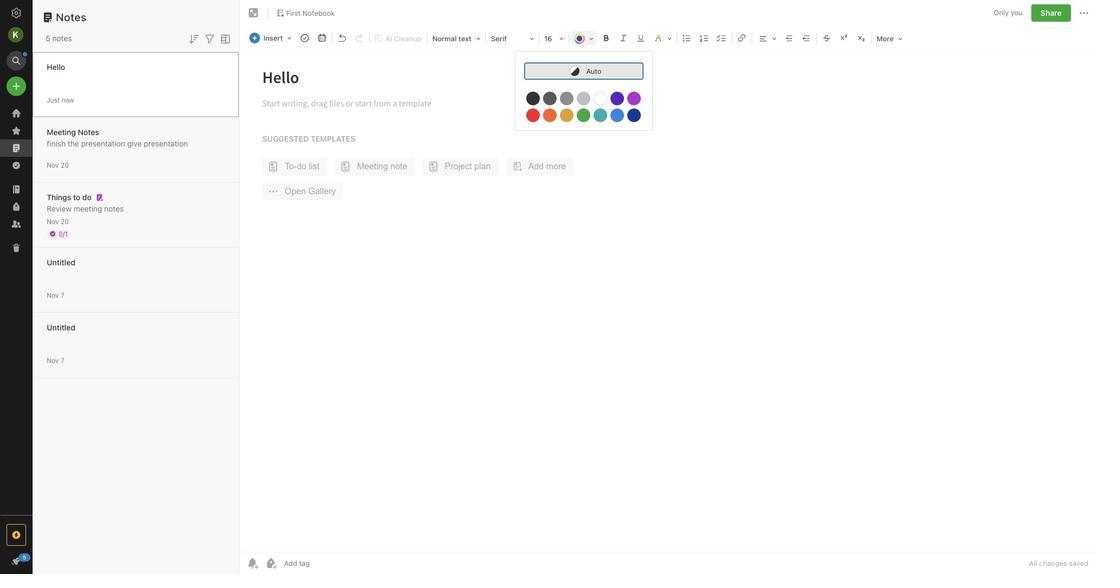 Task type: vqa. For each thing, say whether or not it's contained in the screenshot.
First
yes



Task type: locate. For each thing, give the bounding box(es) containing it.
auto button
[[524, 62, 644, 80]]

2 untitled from the top
[[47, 323, 75, 332]]

5 left click to expand icon
[[23, 555, 26, 561]]

notes up hello
[[52, 34, 72, 43]]

0 vertical spatial 20
[[61, 161, 69, 169]]

0 vertical spatial untitled
[[47, 258, 75, 267]]

1 vertical spatial 7
[[61, 357, 64, 365]]

0 vertical spatial 5
[[46, 34, 50, 43]]

notes up 5 notes
[[56, 11, 87, 23]]

italic image
[[616, 30, 631, 46]]

add a reminder image
[[246, 557, 259, 570]]

Font family field
[[487, 30, 538, 46]]

tree
[[0, 105, 33, 515]]

the
[[68, 139, 79, 148]]

0 horizontal spatial presentation
[[81, 139, 125, 148]]

0 vertical spatial 7
[[61, 291, 64, 300]]

1 vertical spatial notes
[[104, 204, 124, 213]]

0 vertical spatial notes
[[52, 34, 72, 43]]

review meeting notes
[[47, 204, 124, 213]]

notes up the
[[78, 127, 99, 137]]

normal text
[[432, 34, 472, 43]]

do
[[82, 193, 92, 202]]

presentation right give
[[144, 139, 188, 148]]

note list element
[[33, 0, 240, 575]]

strikethrough image
[[819, 30, 834, 46]]

only you
[[994, 8, 1023, 17]]

notes
[[56, 11, 87, 23], [78, 127, 99, 137]]

just now
[[47, 96, 74, 104]]

Add filters field
[[203, 32, 216, 46]]

only
[[994, 8, 1009, 17]]

account image
[[8, 27, 23, 42]]

Highlight field
[[650, 30, 676, 46]]

you
[[1011, 8, 1023, 17]]

presentation right the
[[81, 139, 125, 148]]

5 inside field
[[23, 555, 26, 561]]

1 vertical spatial nov 20
[[47, 218, 69, 226]]

5 up hello
[[46, 34, 50, 43]]

hello
[[47, 62, 65, 71]]

7
[[61, 291, 64, 300], [61, 357, 64, 365]]

more
[[877, 34, 894, 43]]

2 nov 20 from the top
[[47, 218, 69, 226]]

Note Editor text field
[[240, 52, 1097, 552]]

bulleted list image
[[679, 30, 695, 46]]

0 vertical spatial nov 7
[[47, 291, 64, 300]]

0 horizontal spatial notes
[[52, 34, 72, 43]]

1 vertical spatial notes
[[78, 127, 99, 137]]

notes right the meeting
[[104, 204, 124, 213]]

add tag image
[[264, 557, 278, 570]]

undo image
[[335, 30, 350, 46]]

0/1
[[59, 230, 68, 238]]

1 vertical spatial untitled
[[47, 323, 75, 332]]

text
[[459, 34, 472, 43]]

1 horizontal spatial presentation
[[144, 139, 188, 148]]

5 notes
[[46, 34, 72, 43]]

0 vertical spatial nov 20
[[47, 161, 69, 169]]

nov
[[47, 161, 59, 169], [47, 218, 59, 226], [47, 291, 59, 300], [47, 357, 59, 365]]

nov 20 down finish
[[47, 161, 69, 169]]

things to do
[[47, 193, 92, 202]]

2 20 from the top
[[61, 218, 69, 226]]

5
[[46, 34, 50, 43], [23, 555, 26, 561]]

task image
[[297, 30, 312, 46]]

20 up 0/1 on the top of the page
[[61, 218, 69, 226]]

nov 20
[[47, 161, 69, 169], [47, 218, 69, 226]]

1 vertical spatial 20
[[61, 218, 69, 226]]

5 inside note list "element"
[[46, 34, 50, 43]]

20 down finish
[[61, 161, 69, 169]]

1 horizontal spatial 5
[[46, 34, 50, 43]]

notes
[[52, 34, 72, 43], [104, 204, 124, 213]]

home image
[[10, 107, 23, 120]]

1 vertical spatial 5
[[23, 555, 26, 561]]

1 vertical spatial nov 7
[[47, 357, 64, 365]]

1 presentation from the left
[[81, 139, 125, 148]]

0 horizontal spatial 5
[[23, 555, 26, 561]]

20
[[61, 161, 69, 169], [61, 218, 69, 226]]

1 20 from the top
[[61, 161, 69, 169]]

things
[[47, 193, 71, 202]]

nov 7
[[47, 291, 64, 300], [47, 357, 64, 365]]

1 7 from the top
[[61, 291, 64, 300]]

nov 20 down review
[[47, 218, 69, 226]]

all
[[1029, 559, 1037, 568]]

presentation
[[81, 139, 125, 148], [144, 139, 188, 148]]

Add tag field
[[283, 559, 364, 569]]

2 nov 7 from the top
[[47, 357, 64, 365]]

Account field
[[0, 24, 33, 46]]

Font color field
[[570, 30, 597, 46]]

untitled
[[47, 258, 75, 267], [47, 323, 75, 332]]

to
[[73, 193, 80, 202]]

changes
[[1039, 559, 1067, 568]]



Task type: describe. For each thing, give the bounding box(es) containing it.
Sort options field
[[187, 32, 200, 46]]

insert link image
[[734, 30, 749, 46]]

Insert field
[[247, 30, 295, 46]]

more actions image
[[1078, 7, 1091, 20]]

saved
[[1069, 559, 1088, 568]]

first
[[286, 8, 301, 17]]

meeting notes finish the presentation give presentation
[[47, 127, 188, 148]]

Help and Learning task checklist field
[[0, 553, 33, 570]]

normal
[[432, 34, 457, 43]]

underline image
[[633, 30, 648, 46]]

all changes saved
[[1029, 559, 1088, 568]]

outdent image
[[799, 30, 814, 46]]

More field
[[873, 30, 906, 46]]

auto
[[586, 67, 601, 75]]

5 for 5 notes
[[46, 34, 50, 43]]

1 horizontal spatial notes
[[104, 204, 124, 213]]

bold image
[[598, 30, 614, 46]]

1 nov 7 from the top
[[47, 291, 64, 300]]

indent image
[[782, 30, 797, 46]]

share button
[[1031, 4, 1071, 22]]

4 nov from the top
[[47, 357, 59, 365]]

Font size field
[[540, 30, 568, 46]]

Heading level field
[[428, 30, 484, 46]]

notebook
[[303, 8, 335, 17]]

insert
[[263, 34, 283, 42]]

upgrade image
[[10, 529, 23, 542]]

0 vertical spatial notes
[[56, 11, 87, 23]]

meeting
[[74, 204, 102, 213]]

2 presentation from the left
[[144, 139, 188, 148]]

1 nov from the top
[[47, 161, 59, 169]]

just
[[47, 96, 60, 104]]

serif
[[491, 34, 507, 43]]

1 untitled from the top
[[47, 258, 75, 267]]

5 for 5
[[23, 555, 26, 561]]

finish
[[47, 139, 66, 148]]

View options field
[[216, 32, 232, 46]]

2 nov from the top
[[47, 218, 59, 226]]

meeting
[[47, 127, 76, 137]]

calendar event image
[[314, 30, 330, 46]]

give
[[127, 139, 142, 148]]

1 nov 20 from the top
[[47, 161, 69, 169]]

first notebook button
[[273, 5, 339, 21]]

notes inside meeting notes finish the presentation give presentation
[[78, 127, 99, 137]]

Alignment field
[[753, 30, 780, 46]]

first notebook
[[286, 8, 335, 17]]

checklist image
[[714, 30, 729, 46]]

3 nov from the top
[[47, 291, 59, 300]]

2 7 from the top
[[61, 357, 64, 365]]

numbered list image
[[697, 30, 712, 46]]

settings image
[[10, 7, 23, 20]]

More actions field
[[1078, 4, 1091, 22]]

16
[[544, 34, 552, 43]]

superscript image
[[836, 30, 852, 46]]

add filters image
[[203, 32, 216, 46]]

share
[[1041, 8, 1062, 17]]

now
[[62, 96, 74, 104]]

expand note image
[[247, 7, 260, 20]]

note window element
[[240, 0, 1097, 575]]

subscript image
[[854, 30, 869, 46]]

click to expand image
[[28, 555, 36, 568]]

review
[[47, 204, 72, 213]]



